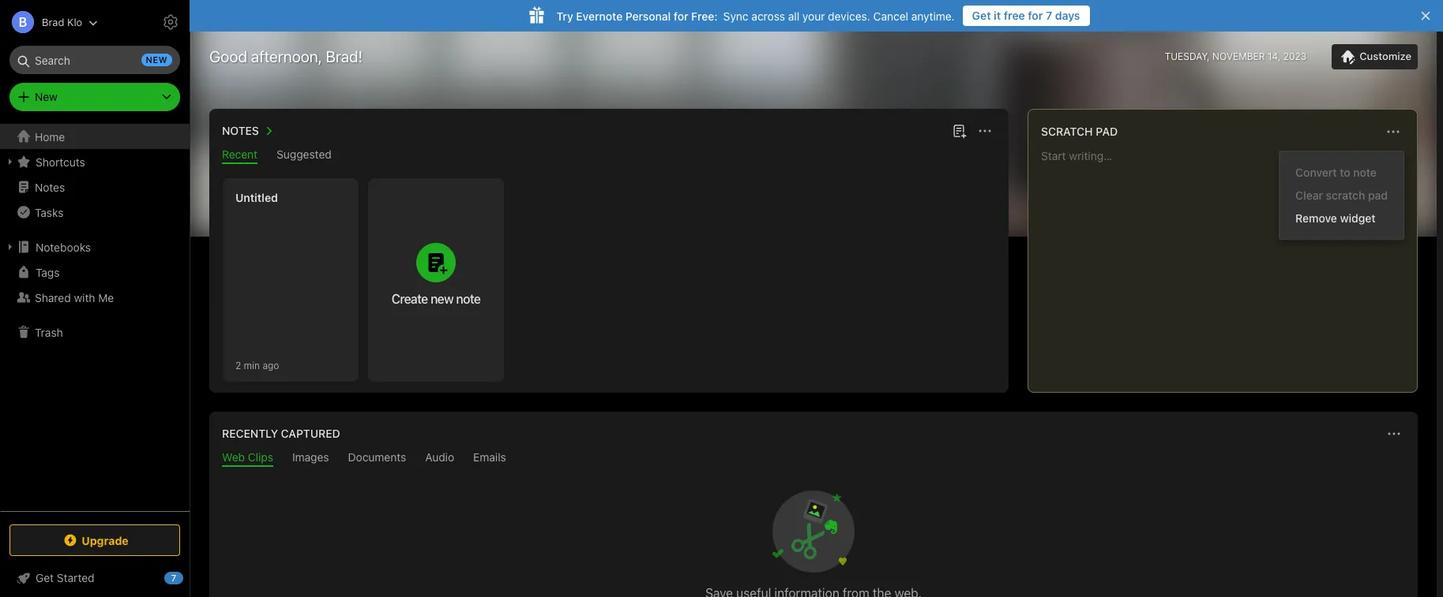 Task type: vqa. For each thing, say whether or not it's contained in the screenshot.
Insert FIELD
no



Task type: describe. For each thing, give the bounding box(es) containing it.
Start writing… text field
[[1041, 149, 1416, 380]]

more actions field for recently captured
[[1383, 423, 1405, 446]]

pad
[[1368, 189, 1388, 202]]

note for convert to note
[[1353, 166, 1377, 179]]

images tab
[[292, 451, 329, 468]]

evernote
[[576, 9, 623, 23]]

new search field
[[21, 46, 172, 74]]

more actions field for scratch pad
[[1382, 121, 1405, 143]]

widget
[[1340, 212, 1376, 225]]

convert to note
[[1296, 166, 1377, 179]]

Account field
[[0, 6, 98, 38]]

sync
[[723, 9, 749, 23]]

november
[[1213, 51, 1265, 62]]

get it free for 7 days
[[972, 9, 1080, 22]]

trash
[[35, 326, 63, 339]]

for for free:
[[674, 9, 688, 23]]

customize button
[[1332, 44, 1418, 70]]

get for get it free for 7 days
[[972, 9, 991, 22]]

me
[[98, 291, 114, 305]]

upgrade
[[82, 534, 129, 548]]

shortcuts button
[[0, 149, 189, 175]]

create
[[392, 292, 428, 306]]

trash link
[[0, 320, 189, 345]]

remove
[[1296, 212, 1337, 225]]

recently captured
[[222, 427, 340, 441]]

brad klo
[[42, 15, 82, 28]]

to
[[1340, 166, 1351, 179]]

recently captured button
[[219, 425, 340, 444]]

0 horizontal spatial more actions image
[[976, 122, 995, 141]]

notes button
[[219, 122, 278, 141]]

convert
[[1296, 166, 1337, 179]]

7 inside button
[[1046, 9, 1052, 22]]

audio
[[425, 451, 454, 464]]

started
[[57, 572, 94, 585]]

documents tab
[[348, 451, 406, 468]]

brad
[[42, 15, 64, 28]]

try evernote personal for free: sync across all your devices. cancel anytime.
[[557, 9, 955, 23]]

across
[[752, 9, 785, 23]]

notebooks link
[[0, 235, 189, 260]]

2023
[[1283, 51, 1307, 62]]

remove widget link
[[1280, 207, 1404, 230]]

min
[[244, 360, 260, 372]]

good
[[209, 47, 247, 66]]

more actions image
[[1384, 122, 1403, 141]]

web
[[222, 451, 245, 464]]

audio tab
[[425, 451, 454, 468]]

captured
[[281, 427, 340, 441]]

klo
[[67, 15, 82, 28]]

pad
[[1096, 125, 1118, 138]]

2 min ago
[[235, 360, 279, 372]]

Search text field
[[21, 46, 169, 74]]

Help and Learning task checklist field
[[0, 566, 190, 592]]

convert to note link
[[1280, 161, 1404, 184]]

web clips
[[222, 451, 273, 464]]

untitled
[[235, 191, 278, 205]]

tab list for recently captured
[[212, 451, 1415, 468]]

notes inside notes link
[[35, 181, 65, 194]]

remove widget
[[1296, 212, 1376, 225]]

notebooks
[[36, 241, 91, 254]]

emails tab
[[473, 451, 506, 468]]

clear
[[1296, 189, 1323, 202]]



Task type: locate. For each thing, give the bounding box(es) containing it.
for left free:
[[674, 9, 688, 23]]

new inside button
[[431, 292, 453, 306]]

tree
[[0, 124, 190, 511]]

create new note button
[[368, 179, 504, 382]]

get started
[[36, 572, 94, 585]]

recent tab panel
[[209, 164, 1009, 393]]

0 horizontal spatial note
[[456, 292, 481, 306]]

free:
[[691, 9, 718, 23]]

1 vertical spatial new
[[431, 292, 453, 306]]

free
[[1004, 9, 1025, 22]]

with
[[74, 291, 95, 305]]

get for get started
[[36, 572, 54, 585]]

new inside "search box"
[[146, 55, 167, 65]]

shared with me
[[35, 291, 114, 305]]

note right create
[[456, 292, 481, 306]]

dropdown list menu
[[1280, 161, 1404, 230]]

suggested
[[277, 148, 332, 161]]

new
[[35, 90, 57, 103]]

0 horizontal spatial new
[[146, 55, 167, 65]]

recent tab
[[222, 148, 258, 164]]

7
[[1046, 9, 1052, 22], [171, 573, 176, 584]]

web clips tab panel
[[209, 468, 1418, 598]]

shared
[[35, 291, 71, 305]]

it
[[994, 9, 1001, 22]]

0 vertical spatial 7
[[1046, 9, 1052, 22]]

home link
[[0, 124, 190, 149]]

1 for from the left
[[1028, 9, 1043, 22]]

for for 7
[[1028, 9, 1043, 22]]

expand notebooks image
[[4, 241, 17, 254]]

tags
[[36, 266, 60, 279]]

7 inside help and learning task checklist field
[[171, 573, 176, 584]]

tab list
[[212, 148, 1006, 164], [212, 451, 1415, 468]]

get inside help and learning task checklist field
[[36, 572, 54, 585]]

more actions image
[[976, 122, 995, 141], [1385, 425, 1404, 444]]

0 vertical spatial tab list
[[212, 148, 1006, 164]]

notes
[[222, 124, 259, 137], [35, 181, 65, 194]]

notes inside the notes button
[[222, 124, 259, 137]]

tasks
[[35, 206, 64, 219]]

your
[[802, 9, 825, 23]]

get left started
[[36, 572, 54, 585]]

1 horizontal spatial get
[[972, 9, 991, 22]]

7 left click to collapse image
[[171, 573, 176, 584]]

note
[[1353, 166, 1377, 179], [456, 292, 481, 306]]

emails
[[473, 451, 506, 464]]

scratch pad button
[[1038, 122, 1118, 141]]

recent
[[222, 148, 258, 161]]

1 vertical spatial tab list
[[212, 451, 1415, 468]]

home
[[35, 130, 65, 143]]

tasks button
[[0, 200, 189, 225]]

scratch pad
[[1041, 125, 1118, 138]]

get it free for 7 days button
[[963, 6, 1090, 26]]

1 horizontal spatial 7
[[1046, 9, 1052, 22]]

0 vertical spatial more actions image
[[976, 122, 995, 141]]

upgrade button
[[9, 525, 180, 557]]

1 horizontal spatial more actions image
[[1385, 425, 1404, 444]]

for inside get it free for 7 days button
[[1028, 9, 1043, 22]]

tags button
[[0, 260, 189, 285]]

clear scratch pad link
[[1280, 184, 1404, 207]]

0 vertical spatial new
[[146, 55, 167, 65]]

notes up tasks
[[35, 181, 65, 194]]

clear scratch pad
[[1296, 189, 1388, 202]]

0 horizontal spatial 7
[[171, 573, 176, 584]]

cancel
[[873, 9, 908, 23]]

2 for from the left
[[674, 9, 688, 23]]

1 tab list from the top
[[212, 148, 1006, 164]]

anytime.
[[911, 9, 955, 23]]

0 horizontal spatial get
[[36, 572, 54, 585]]

recently
[[222, 427, 278, 441]]

1 horizontal spatial note
[[1353, 166, 1377, 179]]

1 horizontal spatial for
[[1028, 9, 1043, 22]]

1 horizontal spatial notes
[[222, 124, 259, 137]]

14,
[[1268, 51, 1281, 62]]

for
[[1028, 9, 1043, 22], [674, 9, 688, 23]]

0 vertical spatial get
[[972, 9, 991, 22]]

notes link
[[0, 175, 189, 200]]

tab list for notes
[[212, 148, 1006, 164]]

tuesday,
[[1165, 51, 1210, 62]]

tab list containing recent
[[212, 148, 1006, 164]]

7 left days
[[1046, 9, 1052, 22]]

suggested tab
[[277, 148, 332, 164]]

brad!
[[326, 47, 363, 66]]

clips
[[248, 451, 273, 464]]

1 vertical spatial notes
[[35, 181, 65, 194]]

new
[[146, 55, 167, 65], [431, 292, 453, 306]]

devices.
[[828, 9, 870, 23]]

days
[[1055, 9, 1080, 22]]

scratch
[[1326, 189, 1365, 202]]

images
[[292, 451, 329, 464]]

create new note
[[392, 292, 481, 306]]

for right free
[[1028, 9, 1043, 22]]

scratch
[[1041, 125, 1093, 138]]

all
[[788, 9, 800, 23]]

get inside button
[[972, 9, 991, 22]]

try
[[557, 9, 573, 23]]

documents
[[348, 451, 406, 464]]

tuesday, november 14, 2023
[[1165, 51, 1307, 62]]

click to collapse image
[[184, 569, 196, 588]]

customize
[[1360, 50, 1412, 62]]

notes up recent
[[222, 124, 259, 137]]

1 vertical spatial note
[[456, 292, 481, 306]]

get left the it
[[972, 9, 991, 22]]

personal
[[626, 9, 671, 23]]

note right to
[[1353, 166, 1377, 179]]

shortcuts
[[36, 155, 85, 169]]

web clips tab
[[222, 451, 273, 468]]

new button
[[9, 83, 180, 111]]

0 vertical spatial notes
[[222, 124, 259, 137]]

good afternoon, brad!
[[209, 47, 363, 66]]

settings image
[[161, 13, 180, 32]]

2 tab list from the top
[[212, 451, 1415, 468]]

1 vertical spatial get
[[36, 572, 54, 585]]

0 horizontal spatial for
[[674, 9, 688, 23]]

new right create
[[431, 292, 453, 306]]

1 horizontal spatial new
[[431, 292, 453, 306]]

tree containing home
[[0, 124, 190, 511]]

note inside button
[[456, 292, 481, 306]]

1 vertical spatial more actions image
[[1385, 425, 1404, 444]]

new down the 'settings' image
[[146, 55, 167, 65]]

1 vertical spatial 7
[[171, 573, 176, 584]]

afternoon,
[[251, 47, 322, 66]]

More actions field
[[974, 120, 996, 142], [1382, 121, 1405, 143], [1383, 423, 1405, 446]]

note for create new note
[[456, 292, 481, 306]]

2
[[235, 360, 241, 372]]

ago
[[263, 360, 279, 372]]

note inside dropdown list menu
[[1353, 166, 1377, 179]]

tab list containing web clips
[[212, 451, 1415, 468]]

get
[[972, 9, 991, 22], [36, 572, 54, 585]]

shared with me link
[[0, 285, 189, 310]]

0 horizontal spatial notes
[[35, 181, 65, 194]]

0 vertical spatial note
[[1353, 166, 1377, 179]]



